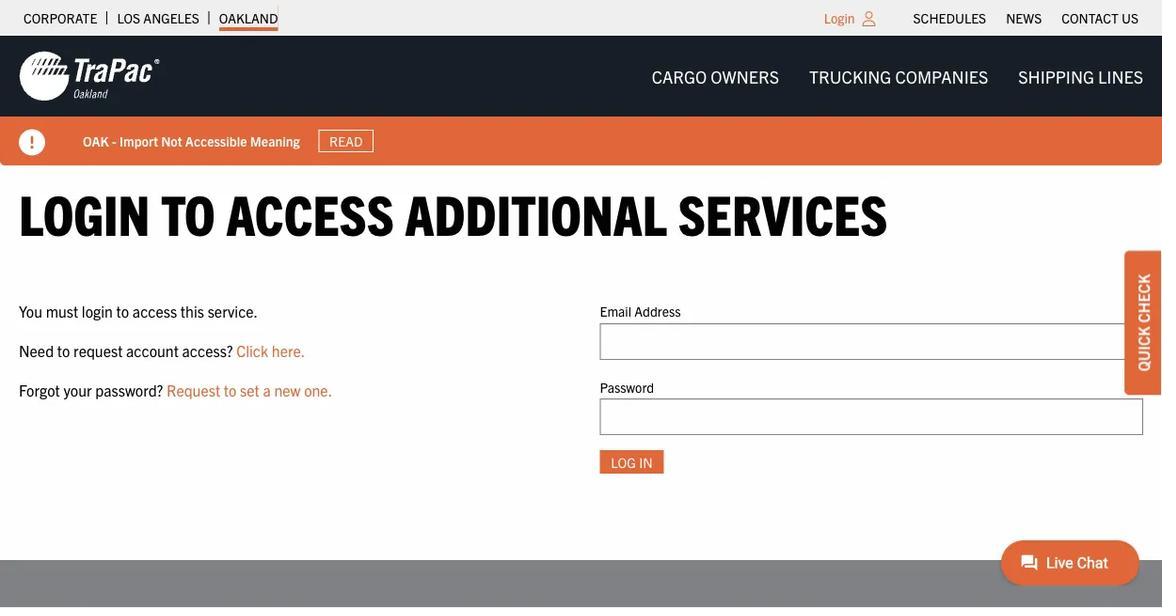 Task type: describe. For each thing, give the bounding box(es) containing it.
owners
[[711, 65, 779, 87]]

to left "set"
[[224, 380, 237, 399]]

los angeles link
[[117, 5, 199, 31]]

none submit inside login to access additional services 'main content'
[[600, 451, 664, 474]]

news link
[[1006, 5, 1042, 31]]

password?
[[95, 380, 163, 399]]

us
[[1122, 9, 1139, 26]]

trucking
[[809, 65, 891, 87]]

additional
[[405, 178, 667, 247]]

click here. link
[[236, 341, 305, 360]]

Email Address text field
[[600, 324, 1143, 360]]

must
[[46, 302, 78, 321]]

login for login to access additional services
[[19, 178, 150, 247]]

login to access additional services
[[19, 178, 888, 247]]

corporate
[[24, 9, 97, 26]]

shipping lines
[[1018, 65, 1143, 87]]

request
[[74, 341, 123, 360]]

click
[[236, 341, 268, 360]]

cargo owners link
[[637, 57, 794, 95]]

quick check
[[1134, 274, 1153, 372]]

menu bar containing schedules
[[903, 5, 1149, 31]]

shipping lines link
[[1003, 57, 1158, 95]]

access
[[133, 302, 177, 321]]

import
[[119, 132, 158, 149]]

read link
[[319, 130, 374, 153]]

oak - import not accessible meaning
[[83, 132, 300, 149]]

-
[[112, 132, 116, 149]]

a
[[263, 380, 271, 399]]

angeles
[[143, 9, 199, 26]]

trucking companies
[[809, 65, 988, 87]]

solid image
[[19, 129, 45, 156]]

to down oak - import not accessible meaning
[[161, 178, 215, 247]]

set
[[240, 380, 260, 399]]

password
[[600, 379, 654, 396]]

news
[[1006, 9, 1042, 26]]

to right login
[[116, 302, 129, 321]]

you must login to access this service.
[[19, 302, 258, 321]]

address
[[635, 303, 681, 320]]

one.
[[304, 380, 332, 399]]

oak
[[83, 132, 109, 149]]

login for the login link
[[824, 9, 855, 26]]

quick
[[1134, 327, 1153, 372]]



Task type: locate. For each thing, give the bounding box(es) containing it.
forgot your password? request to set a new one.
[[19, 380, 332, 399]]

read
[[329, 133, 363, 150]]

here.
[[272, 341, 305, 360]]

0 vertical spatial login
[[824, 9, 855, 26]]

this
[[181, 302, 204, 321]]

schedules link
[[913, 5, 986, 31]]

cargo owners
[[652, 65, 779, 87]]

1 horizontal spatial login
[[824, 9, 855, 26]]

0 vertical spatial menu bar
[[903, 5, 1149, 31]]

corporate link
[[24, 5, 97, 31]]

to
[[161, 178, 215, 247], [116, 302, 129, 321], [57, 341, 70, 360], [224, 380, 237, 399]]

login
[[824, 9, 855, 26], [19, 178, 150, 247]]

light image
[[863, 11, 876, 26]]

request to set a new one. link
[[167, 380, 332, 399]]

access
[[226, 178, 394, 247]]

login link
[[824, 9, 855, 26]]

schedules
[[913, 9, 986, 26]]

access?
[[182, 341, 233, 360]]

login
[[82, 302, 113, 321]]

Password password field
[[600, 399, 1143, 436]]

meaning
[[250, 132, 300, 149]]

menu bar
[[903, 5, 1149, 31], [637, 57, 1158, 95]]

banner containing cargo owners
[[0, 36, 1162, 166]]

0 horizontal spatial login
[[19, 178, 150, 247]]

oakland image
[[19, 50, 160, 103]]

shipping
[[1018, 65, 1094, 87]]

request
[[167, 380, 220, 399]]

1 vertical spatial login
[[19, 178, 150, 247]]

menu bar up shipping at the right
[[903, 5, 1149, 31]]

login inside login to access additional services 'main content'
[[19, 178, 150, 247]]

los
[[117, 9, 140, 26]]

login left "light" icon
[[824, 9, 855, 26]]

menu bar inside banner
[[637, 57, 1158, 95]]

footer
[[0, 561, 1162, 609]]

to right the need
[[57, 341, 70, 360]]

check
[[1134, 274, 1153, 323]]

quick check link
[[1125, 251, 1162, 396]]

contact
[[1062, 9, 1119, 26]]

menu bar containing cargo owners
[[637, 57, 1158, 95]]

accessible
[[185, 132, 247, 149]]

you
[[19, 302, 42, 321]]

oakland
[[219, 9, 278, 26]]

service.
[[208, 302, 258, 321]]

los angeles
[[117, 9, 199, 26]]

not
[[161, 132, 182, 149]]

your
[[63, 380, 92, 399]]

new
[[274, 380, 301, 399]]

contact us
[[1062, 9, 1139, 26]]

menu bar down "light" icon
[[637, 57, 1158, 95]]

login down oak
[[19, 178, 150, 247]]

forgot
[[19, 380, 60, 399]]

None submit
[[600, 451, 664, 474]]

need to request account access? click here.
[[19, 341, 305, 360]]

need
[[19, 341, 54, 360]]

email
[[600, 303, 632, 320]]

1 vertical spatial menu bar
[[637, 57, 1158, 95]]

services
[[678, 178, 888, 247]]

email address
[[600, 303, 681, 320]]

cargo
[[652, 65, 707, 87]]

companies
[[895, 65, 988, 87]]

oakland link
[[219, 5, 278, 31]]

lines
[[1098, 65, 1143, 87]]

trucking companies link
[[794, 57, 1003, 95]]

contact us link
[[1062, 5, 1139, 31]]

login to access additional services main content
[[0, 178, 1162, 504]]

banner
[[0, 36, 1162, 166]]

account
[[126, 341, 179, 360]]



Task type: vqa. For each thing, say whether or not it's contained in the screenshot.
"17:00" related to 11/13/2023 17:00
no



